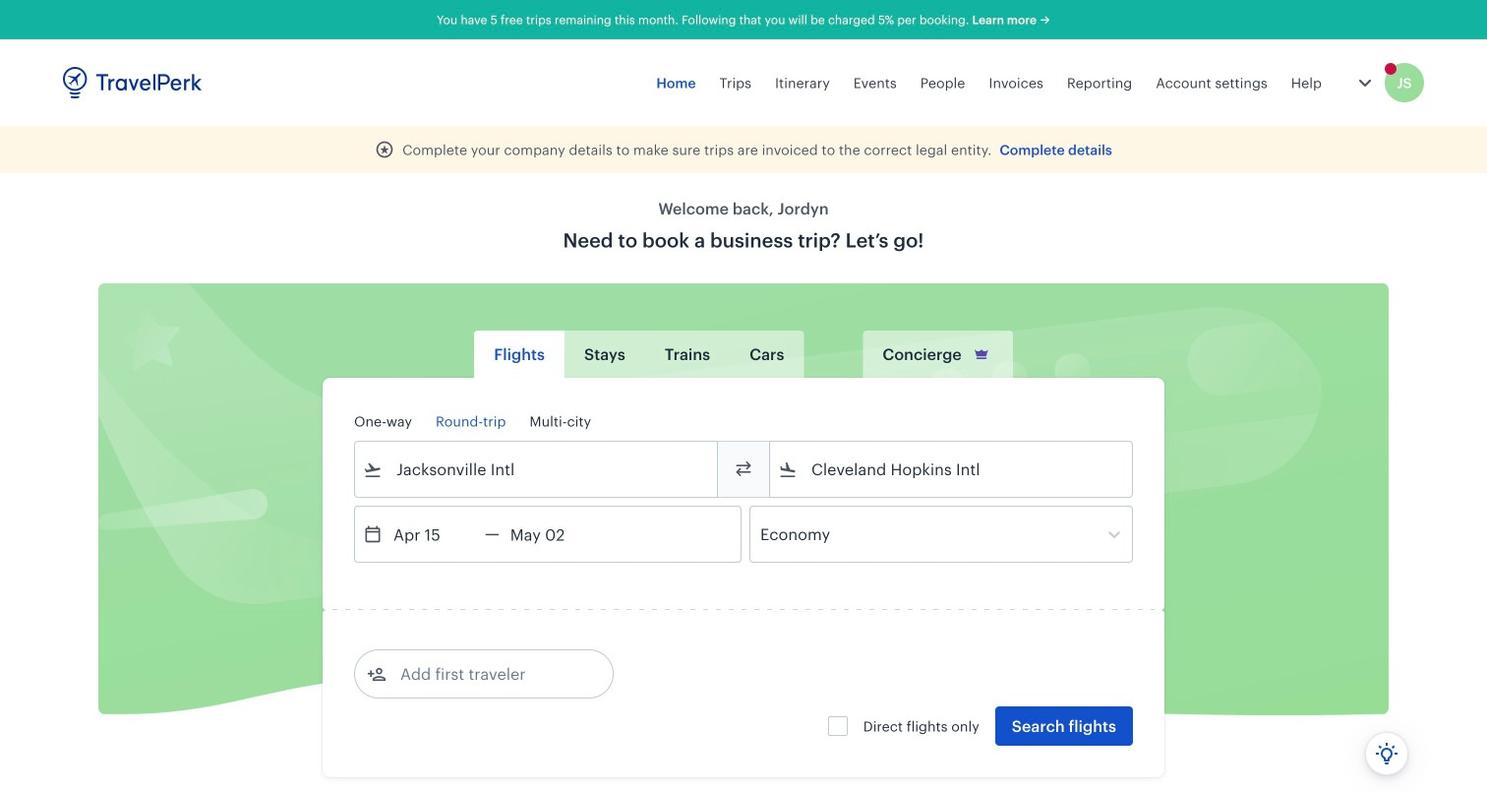 Task type: describe. For each thing, give the bounding box(es) containing it.
From search field
[[383, 454, 692, 485]]

Return text field
[[500, 507, 602, 562]]

Depart text field
[[383, 507, 485, 562]]

To search field
[[798, 454, 1107, 485]]

Add first traveler search field
[[387, 658, 591, 690]]



